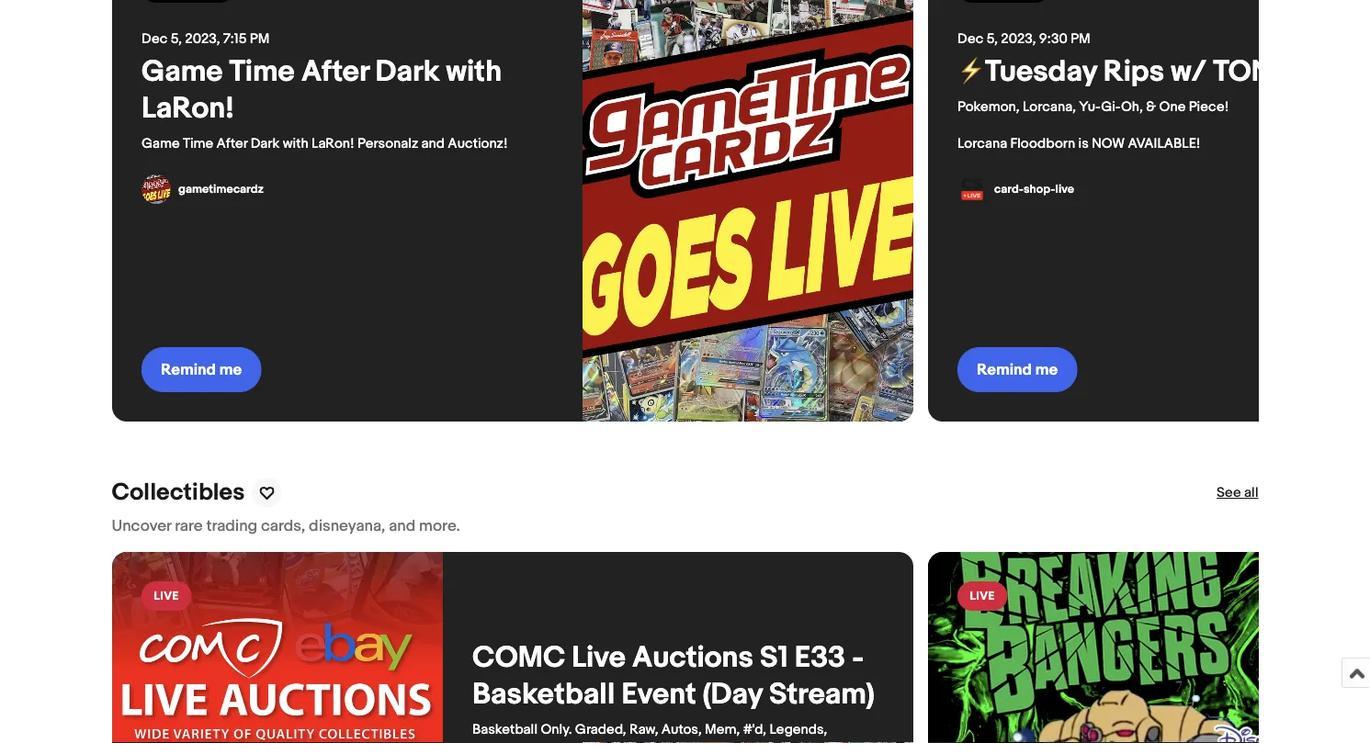 Task type: vqa. For each thing, say whether or not it's contained in the screenshot.
1st Large from the left
no



Task type: describe. For each thing, give the bounding box(es) containing it.
uncover
[[112, 517, 171, 536]]

1 vertical spatial after
[[216, 136, 247, 152]]

oh,
[[1121, 99, 1143, 115]]

1 game from the top
[[141, 54, 222, 90]]

lorcana
[[957, 136, 1007, 152]]

auctions
[[632, 640, 753, 676]]

1 basketball from the top
[[472, 676, 615, 712]]

pokemon,
[[957, 99, 1019, 115]]

graded,
[[575, 721, 626, 738]]

live link
[[928, 552, 1370, 744]]

gametimecardz
[[178, 182, 263, 197]]

gametimecardz link
[[141, 175, 263, 204]]

s1
[[760, 640, 788, 676]]

see all link
[[1217, 484, 1259, 502]]

2023, for game
[[185, 31, 220, 47]]

card-shop-live link
[[957, 175, 1074, 204]]

0 horizontal spatial live
[[154, 589, 179, 603]]

dec 5, 2023, 9:30 pm ⚡tuesday rips w/ tony!⚡ pokemon, lorcana, yu-gi-oh, & one piece! lorcana floodborn is now available!
[[957, 31, 1328, 152]]

disneyana,
[[309, 517, 386, 536]]

see all
[[1217, 485, 1259, 501]]

0 vertical spatial after
[[301, 54, 369, 90]]

pm for rips
[[1071, 31, 1090, 47]]

comc
[[472, 640, 565, 676]]

e33
[[794, 640, 845, 676]]

5, for game time after dark with laron!
[[170, 31, 182, 47]]

piece!
[[1189, 99, 1229, 115]]

raw,
[[629, 721, 658, 738]]

live
[[1055, 182, 1074, 197]]

is
[[1078, 136, 1089, 152]]

one
[[1159, 99, 1186, 115]]

floodborn
[[1010, 136, 1075, 152]]

auctionz!
[[447, 136, 507, 152]]

more.
[[419, 517, 460, 536]]

&
[[1146, 99, 1156, 115]]

mem,
[[705, 721, 740, 738]]

cards,
[[261, 517, 305, 536]]

live inside comc live auctions s1 e33 - basketball event (day stream) basketball only. graded, raw, autos, mem, #'d, legends, rookies!
[[572, 640, 625, 676]]

-
[[852, 640, 864, 676]]

comc live auctions s1 e33 - basketball event (day stream) basketball only. graded, raw, autos, mem, #'d, legends, rookies!
[[472, 640, 874, 744]]

me for laron!
[[219, 361, 242, 380]]

card-shop-live
[[994, 182, 1074, 197]]

2 game from the top
[[141, 136, 179, 152]]

1 horizontal spatial laron!
[[311, 136, 354, 152]]

remind me button for lorcana,
[[957, 348, 1077, 393]]

and inside dec 5, 2023, 7:15 pm game time after dark with laron! game time after dark with laron! personalz and auctionz!
[[421, 136, 444, 152]]

(day
[[703, 676, 762, 712]]

0 horizontal spatial dark
[[250, 136, 279, 152]]

comc live auctions s1 e33 - basketball event (day stream) image
[[112, 552, 443, 744]]

available!
[[1128, 136, 1200, 152]]

game time after dark with laron! image
[[582, 0, 913, 422]]

dec for ⚡tuesday rips w/ tony!⚡
[[957, 31, 983, 47]]

tony!⚡
[[1213, 54, 1328, 90]]



Task type: locate. For each thing, give the bounding box(es) containing it.
2 5, from the left
[[987, 31, 998, 47]]

1 horizontal spatial with
[[446, 54, 501, 90]]

me for lorcana,
[[1035, 361, 1058, 380]]

all
[[1245, 485, 1259, 501]]

pm
[[249, 31, 269, 47], [1071, 31, 1090, 47]]

pm right 7:15
[[249, 31, 269, 47]]

2023, up ⚡tuesday
[[1001, 31, 1036, 47]]

dec inside dec 5, 2023, 7:15 pm game time after dark with laron! game time after dark with laron! personalz and auctionz!
[[141, 31, 167, 47]]

1 horizontal spatial pm
[[1071, 31, 1090, 47]]

1 horizontal spatial me
[[1035, 361, 1058, 380]]

0 vertical spatial laron!
[[141, 91, 234, 127]]

0 horizontal spatial and
[[389, 517, 416, 536]]

remind
[[160, 361, 216, 380], [977, 361, 1032, 380]]

2 basketball from the top
[[472, 721, 537, 738]]

pm inside dec 5, 2023, 7:15 pm game time after dark with laron! game time after dark with laron! personalz and auctionz!
[[249, 31, 269, 47]]

remind me for lorcana,
[[977, 361, 1058, 380]]

gametimecardz image
[[141, 175, 171, 204]]

after up 'personalz'
[[301, 54, 369, 90]]

0 horizontal spatial with
[[282, 136, 308, 152]]

personalz
[[357, 136, 418, 152]]

2 remind from the left
[[977, 361, 1032, 380]]

with
[[446, 54, 501, 90], [282, 136, 308, 152]]

0 vertical spatial basketball
[[472, 676, 615, 712]]

2023, for ⚡tuesday
[[1001, 31, 1036, 47]]

2023, inside dec 5, 2023, 7:15 pm game time after dark with laron! game time after dark with laron! personalz and auctionz!
[[185, 31, 220, 47]]

trading
[[206, 517, 257, 536]]

after
[[301, 54, 369, 90], [216, 136, 247, 152]]

1 horizontal spatial remind me button
[[957, 348, 1077, 393]]

event
[[621, 676, 696, 712]]

rips
[[1103, 54, 1164, 90]]

1 vertical spatial laron!
[[311, 136, 354, 152]]

2 remind me from the left
[[977, 361, 1058, 380]]

5, up ⚡tuesday
[[987, 31, 998, 47]]

1 2023, from the left
[[185, 31, 220, 47]]

dark up 'personalz'
[[375, 54, 439, 90]]

card-
[[994, 182, 1024, 197]]

laron! left 'personalz'
[[311, 136, 354, 152]]

remind me
[[160, 361, 242, 380], [977, 361, 1058, 380]]

rare
[[175, 517, 203, 536]]

2023,
[[185, 31, 220, 47], [1001, 31, 1036, 47]]

uncover rare trading cards, disneyana, and more.
[[112, 517, 460, 536]]

1 dec from the left
[[141, 31, 167, 47]]

1 vertical spatial and
[[389, 517, 416, 536]]

⚡tuesday
[[957, 54, 1097, 90]]

stream)
[[769, 676, 874, 712]]

1 horizontal spatial live
[[572, 640, 625, 676]]

9:30
[[1039, 31, 1067, 47]]

5, inside dec 5, 2023, 7:15 pm game time after dark with laron! game time after dark with laron! personalz and auctionz!
[[170, 31, 182, 47]]

basketball
[[472, 676, 615, 712], [472, 721, 537, 738]]

see
[[1217, 485, 1242, 501]]

time up gametimecardz link
[[182, 136, 213, 152]]

legends,
[[769, 721, 827, 738]]

mtg, pokemon, and lorcana rip n ship breaking bangers with zach image
[[928, 552, 1259, 744]]

and left more. in the bottom of the page
[[389, 517, 416, 536]]

gi-
[[1101, 99, 1121, 115]]

pm for time
[[249, 31, 269, 47]]

2 pm from the left
[[1071, 31, 1090, 47]]

1 horizontal spatial 2023,
[[1001, 31, 1036, 47]]

dec 5, 2023, 7:15 pm game time after dark with laron! game time after dark with laron! personalz and auctionz!
[[141, 31, 508, 152]]

laron! up gametimecardz link
[[141, 91, 234, 127]]

dec
[[141, 31, 167, 47], [957, 31, 983, 47]]

7:15
[[223, 31, 246, 47]]

basketball up only.
[[472, 676, 615, 712]]

1 vertical spatial basketball
[[472, 721, 537, 738]]

5,
[[170, 31, 182, 47], [987, 31, 998, 47]]

remind me button
[[141, 348, 261, 393], [957, 348, 1077, 393]]

only.
[[540, 721, 572, 738]]

rookies!
[[472, 739, 527, 744]]

and left auctionz!
[[421, 136, 444, 152]]

1 horizontal spatial dark
[[375, 54, 439, 90]]

collectibles
[[112, 479, 245, 507]]

lorcana,
[[1023, 99, 1076, 115]]

dec inside dec 5, 2023, 9:30 pm ⚡tuesday rips w/ tony!⚡ pokemon, lorcana, yu-gi-oh, & one piece! lorcana floodborn is now available!
[[957, 31, 983, 47]]

w/
[[1171, 54, 1207, 90]]

1 horizontal spatial after
[[301, 54, 369, 90]]

0 horizontal spatial remind
[[160, 361, 216, 380]]

card shop live image
[[957, 175, 987, 204]]

1 5, from the left
[[170, 31, 182, 47]]

0 vertical spatial time
[[229, 54, 294, 90]]

1 horizontal spatial and
[[421, 136, 444, 152]]

1 pm from the left
[[249, 31, 269, 47]]

0 vertical spatial game
[[141, 54, 222, 90]]

2 2023, from the left
[[1001, 31, 1036, 47]]

0 horizontal spatial 5,
[[170, 31, 182, 47]]

me
[[219, 361, 242, 380], [1035, 361, 1058, 380]]

0 vertical spatial dark
[[375, 54, 439, 90]]

now
[[1092, 136, 1125, 152]]

1 me from the left
[[219, 361, 242, 380]]

remind me button for laron!
[[141, 348, 261, 393]]

1 vertical spatial with
[[282, 136, 308, 152]]

live
[[154, 589, 179, 603], [970, 589, 995, 603], [572, 640, 625, 676]]

5, for ⚡tuesday rips w/ tony!⚡
[[987, 31, 998, 47]]

2 horizontal spatial live
[[970, 589, 995, 603]]

1 vertical spatial dark
[[250, 136, 279, 152]]

time
[[229, 54, 294, 90], [182, 136, 213, 152]]

1 vertical spatial time
[[182, 136, 213, 152]]

5, inside dec 5, 2023, 9:30 pm ⚡tuesday rips w/ tony!⚡ pokemon, lorcana, yu-gi-oh, & one piece! lorcana floodborn is now available!
[[987, 31, 998, 47]]

dark
[[375, 54, 439, 90], [250, 136, 279, 152]]

dec up ⚡tuesday
[[957, 31, 983, 47]]

laron!
[[141, 91, 234, 127], [311, 136, 354, 152]]

0 horizontal spatial remind me
[[160, 361, 242, 380]]

0 vertical spatial with
[[446, 54, 501, 90]]

2 dec from the left
[[957, 31, 983, 47]]

yu-
[[1079, 99, 1101, 115]]

2 remind me button from the left
[[957, 348, 1077, 393]]

5, left 7:15
[[170, 31, 182, 47]]

0 horizontal spatial remind me button
[[141, 348, 261, 393]]

1 horizontal spatial 5,
[[987, 31, 998, 47]]

remind me for laron!
[[160, 361, 242, 380]]

1 horizontal spatial remind me
[[977, 361, 1058, 380]]

after up the gametimecardz
[[216, 136, 247, 152]]

2023, left 7:15
[[185, 31, 220, 47]]

autos,
[[661, 721, 701, 738]]

basketball up the rookies!
[[472, 721, 537, 738]]

0 horizontal spatial after
[[216, 136, 247, 152]]

remind for lorcana,
[[977, 361, 1032, 380]]

time down 7:15
[[229, 54, 294, 90]]

0 horizontal spatial time
[[182, 136, 213, 152]]

dec for game time after dark with laron!
[[141, 31, 167, 47]]

and
[[421, 136, 444, 152], [389, 517, 416, 536]]

1 horizontal spatial time
[[229, 54, 294, 90]]

0 horizontal spatial 2023,
[[185, 31, 220, 47]]

2 me from the left
[[1035, 361, 1058, 380]]

1 remind me button from the left
[[141, 348, 261, 393]]

0 horizontal spatial dec
[[141, 31, 167, 47]]

dark up the gametimecardz
[[250, 136, 279, 152]]

2023, inside dec 5, 2023, 9:30 pm ⚡tuesday rips w/ tony!⚡ pokemon, lorcana, yu-gi-oh, & one piece! lorcana floodborn is now available!
[[1001, 31, 1036, 47]]

#'d,
[[743, 721, 766, 738]]

pm inside dec 5, 2023, 9:30 pm ⚡tuesday rips w/ tony!⚡ pokemon, lorcana, yu-gi-oh, & one piece! lorcana floodborn is now available!
[[1071, 31, 1090, 47]]

game
[[141, 54, 222, 90], [141, 136, 179, 152]]

shop-
[[1024, 182, 1055, 197]]

1 remind from the left
[[160, 361, 216, 380]]

dec left 7:15
[[141, 31, 167, 47]]

1 vertical spatial game
[[141, 136, 179, 152]]

0 vertical spatial and
[[421, 136, 444, 152]]

pm right "9:30"
[[1071, 31, 1090, 47]]

0 horizontal spatial laron!
[[141, 91, 234, 127]]

0 horizontal spatial pm
[[249, 31, 269, 47]]

1 horizontal spatial remind
[[977, 361, 1032, 380]]

0 horizontal spatial me
[[219, 361, 242, 380]]

1 horizontal spatial dec
[[957, 31, 983, 47]]

remind for laron!
[[160, 361, 216, 380]]

1 remind me from the left
[[160, 361, 242, 380]]



